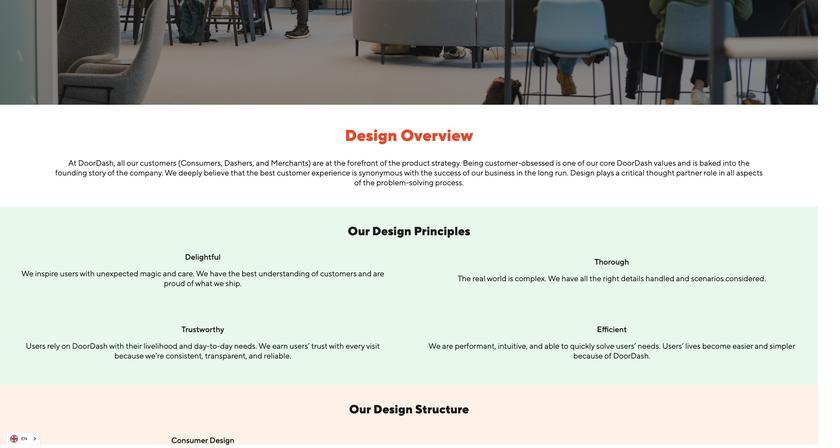 Task type: describe. For each thing, give the bounding box(es) containing it.
world
[[487, 274, 507, 283]]

of right the understanding
[[312, 269, 319, 278]]

proud
[[164, 279, 185, 288]]

needs. inside users rely on doordash with their livelihood and day-to-day needs. we earn users' trust with every visit because we're consistent, transparent, and reliable.
[[234, 342, 257, 351]]

visit
[[366, 342, 380, 351]]

design for consumer design
[[210, 436, 235, 445]]

because inside users rely on doordash with their livelihood and day-to-day needs. we earn users' trust with every visit because we're consistent, transparent, and reliable.
[[114, 351, 144, 361]]

performant,
[[455, 342, 497, 351]]

earn
[[272, 342, 288, 351]]

we are performant, intuitive, and able to quickly solve users' needs. users' lives become easier and simpler because of doordash.
[[429, 342, 796, 361]]

company.
[[130, 168, 163, 177]]

lives
[[686, 342, 701, 351]]

is right world
[[508, 274, 514, 283]]

structure
[[415, 403, 469, 417]]

intuitive,
[[498, 342, 528, 351]]

doordash inside the "at doordash, all our customers (consumers, dashers, and merchants) are at the forefront of the product strategy. being customer-obsessed is one of our core doordash values and is baked into the founding story of the company. we deeply believe that the best customer experience is synonymous with the success of our business in the long run. design plays a critical thought partner role in all aspects of the problem-solving process."
[[617, 158, 653, 168]]

obsessed
[[522, 158, 554, 168]]

our for our design principles
[[348, 224, 370, 238]]

1 in from the left
[[517, 168, 523, 177]]

day
[[220, 342, 233, 351]]

consumer
[[171, 436, 208, 445]]

become
[[703, 342, 731, 351]]

the up aspects
[[738, 158, 750, 168]]

their
[[126, 342, 142, 351]]

understanding
[[259, 269, 310, 278]]

have inside "we inspire users with unexpected magic and care. we have the best understanding of customers and are proud of what we ship."
[[210, 269, 227, 278]]

delightful
[[185, 252, 221, 262]]

the left company.
[[116, 168, 128, 177]]

founding
[[55, 168, 87, 177]]

Language field
[[7, 433, 41, 446]]

design inside the "at doordash, all our customers (consumers, dashers, and merchants) are at the forefront of the product strategy. being customer-obsessed is one of our core doordash values and is baked into the founding story of the company. we deeply believe that the best customer experience is synonymous with the success of our business in the long run. design plays a critical thought partner role in all aspects of the problem-solving process."
[[571, 168, 595, 177]]

ship.
[[226, 279, 242, 288]]

the up solving
[[421, 168, 433, 177]]

0 horizontal spatial our
[[127, 158, 138, 168]]

2 horizontal spatial all
[[727, 168, 735, 177]]

are inside the "at doordash, all our customers (consumers, dashers, and merchants) are at the forefront of the product strategy. being customer-obsessed is one of our core doordash values and is baked into the founding story of the company. we deeply believe that the best customer experience is synonymous with the success of our business in the long run. design plays a critical thought partner role in all aspects of the problem-solving process."
[[313, 158, 324, 168]]

believe
[[204, 168, 229, 177]]

business
[[485, 168, 515, 177]]

at
[[326, 158, 332, 168]]

transparent,
[[205, 351, 247, 361]]

customers inside the "at doordash, all our customers (consumers, dashers, and merchants) are at the forefront of the product strategy. being customer-obsessed is one of our core doordash values and is baked into the founding story of the company. we deeply believe that the best customer experience is synonymous with the success of our business in the long run. design plays a critical thought partner role in all aspects of the problem-solving process."
[[140, 158, 177, 168]]

consistent,
[[166, 351, 204, 361]]

we inspire users with unexpected magic and care. we have the best understanding of customers and are proud of what we ship.
[[21, 269, 385, 288]]

the
[[458, 274, 471, 283]]

1 horizontal spatial all
[[580, 274, 588, 283]]

trustworthy
[[182, 325, 224, 334]]

we
[[214, 279, 224, 288]]

at doordash, all our customers (consumers, dashers, and merchants) are at the forefront of the product strategy. being customer-obsessed is one of our core doordash values and is baked into the founding story of the company. we deeply believe that the best customer experience is synonymous with the success of our business in the long run. design plays a critical thought partner role in all aspects of the problem-solving process.
[[55, 158, 763, 187]]

consumer design
[[171, 436, 235, 445]]

thought
[[647, 168, 675, 177]]

plays
[[597, 168, 614, 177]]

into
[[723, 158, 737, 168]]

the down synonymous
[[363, 178, 375, 187]]

easier
[[733, 342, 754, 351]]

dashers,
[[224, 158, 254, 168]]

we inside we are performant, intuitive, and able to quickly solve users' needs. users' lives become easier and simpler because of doordash.
[[429, 342, 441, 351]]

users' inside we are performant, intuitive, and able to quickly solve users' needs. users' lives become easier and simpler because of doordash.
[[616, 342, 636, 351]]

the up synonymous
[[389, 158, 401, 168]]

problem-
[[377, 178, 409, 187]]

of down forefront
[[355, 178, 362, 187]]

process.
[[436, 178, 464, 187]]

synonymous
[[359, 168, 403, 177]]

able
[[545, 342, 560, 351]]

a
[[616, 168, 620, 177]]

simpler
[[770, 342, 796, 351]]

with left their
[[109, 342, 124, 351]]

of down "being"
[[463, 168, 470, 177]]

role
[[704, 168, 718, 177]]

details
[[621, 274, 644, 283]]

at
[[68, 158, 77, 168]]

of right one
[[578, 158, 585, 168]]

2 horizontal spatial our
[[587, 158, 598, 168]]

baked
[[700, 158, 722, 168]]

what
[[195, 279, 213, 288]]

customer
[[277, 168, 310, 177]]

magic
[[140, 269, 161, 278]]

solve
[[597, 342, 615, 351]]

the down obsessed at the top of the page
[[525, 168, 537, 177]]

deeply
[[179, 168, 202, 177]]

1 horizontal spatial have
[[562, 274, 579, 283]]

handled
[[646, 274, 675, 283]]

considered.
[[726, 274, 766, 283]]

needs. inside we are performant, intuitive, and able to quickly solve users' needs. users' lives become easier and simpler because of doordash.
[[638, 342, 661, 351]]

efficient
[[597, 325, 627, 334]]

unexpected
[[96, 269, 138, 278]]

the left right
[[590, 274, 602, 283]]

we inside users rely on doordash with their livelihood and day-to-day needs. we earn users' trust with every visit because we're consistent, transparent, and reliable.
[[259, 342, 271, 351]]

right
[[603, 274, 620, 283]]

partner
[[677, 168, 702, 177]]

trust
[[311, 342, 328, 351]]

livelihood
[[144, 342, 178, 351]]

users' inside users rely on doordash with their livelihood and day-to-day needs. we earn users' trust with every visit because we're consistent, transparent, and reliable.
[[290, 342, 310, 351]]

thorough
[[595, 257, 629, 267]]

on
[[61, 342, 71, 351]]

to-
[[210, 342, 220, 351]]

of up synonymous
[[380, 158, 387, 168]]



Task type: vqa. For each thing, say whether or not it's contained in the screenshot.
left The With
no



Task type: locate. For each thing, give the bounding box(es) containing it.
all left right
[[580, 274, 588, 283]]

english flag image
[[10, 435, 18, 443]]

principles
[[414, 224, 471, 238]]

success
[[434, 168, 461, 177]]

1 vertical spatial all
[[727, 168, 735, 177]]

en link
[[7, 433, 40, 445]]

1 needs. from the left
[[234, 342, 257, 351]]

every
[[346, 342, 365, 351]]

our down "being"
[[472, 168, 483, 177]]

is up run.
[[556, 158, 561, 168]]

solving
[[409, 178, 434, 187]]

1 horizontal spatial in
[[719, 168, 726, 177]]

with down product
[[404, 168, 419, 177]]

core
[[600, 158, 616, 168]]

doordash up critical
[[617, 158, 653, 168]]

needs. right day at the left
[[234, 342, 257, 351]]

with inside "we inspire users with unexpected magic and care. we have the best understanding of customers and are proud of what we ship."
[[80, 269, 95, 278]]

with right users
[[80, 269, 95, 278]]

users
[[60, 269, 78, 278]]

1 vertical spatial customers
[[320, 269, 357, 278]]

story
[[89, 168, 106, 177]]

1 vertical spatial best
[[242, 269, 257, 278]]

0 horizontal spatial doordash
[[72, 342, 108, 351]]

overview
[[401, 126, 473, 145]]

with inside the "at doordash, all our customers (consumers, dashers, and merchants) are at the forefront of the product strategy. being customer-obsessed is one of our core doordash values and is baked into the founding story of the company. we deeply believe that the best customer experience is synonymous with the success of our business in the long run. design plays a critical thought partner role in all aspects of the problem-solving process."
[[404, 168, 419, 177]]

long
[[538, 168, 554, 177]]

design for our design principles
[[372, 224, 412, 238]]

best up ship.
[[242, 269, 257, 278]]

doordash,
[[78, 158, 116, 168]]

in
[[517, 168, 523, 177], [719, 168, 726, 177]]

rely
[[47, 342, 60, 351]]

is
[[556, 158, 561, 168], [693, 158, 698, 168], [352, 168, 357, 177], [508, 274, 514, 283]]

1 horizontal spatial our
[[472, 168, 483, 177]]

design for our design structure
[[374, 403, 413, 417]]

our
[[348, 224, 370, 238], [349, 403, 371, 417]]

2 because from the left
[[574, 351, 603, 361]]

that
[[231, 168, 245, 177]]

best down merchants)
[[260, 168, 275, 177]]

2 users' from the left
[[616, 342, 636, 351]]

0 vertical spatial customers
[[140, 158, 177, 168]]

are inside "we inspire users with unexpected magic and care. we have the best understanding of customers and are proud of what we ship."
[[373, 269, 385, 278]]

reliable.
[[264, 351, 291, 361]]

en
[[21, 437, 27, 442]]

in down customer- on the top right of the page
[[517, 168, 523, 177]]

we inside the "at doordash, all our customers (consumers, dashers, and merchants) are at the forefront of the product strategy. being customer-obsessed is one of our core doordash values and is baked into the founding story of the company. we deeply believe that the best customer experience is synonymous with the success of our business in the long run. design plays a critical thought partner role in all aspects of the problem-solving process."
[[165, 168, 177, 177]]

best inside "we inspire users with unexpected magic and care. we have the best understanding of customers and are proud of what we ship."
[[242, 269, 257, 278]]

1 users' from the left
[[290, 342, 310, 351]]

product
[[402, 158, 430, 168]]

0 horizontal spatial needs.
[[234, 342, 257, 351]]

needs.
[[234, 342, 257, 351], [638, 342, 661, 351]]

0 horizontal spatial because
[[114, 351, 144, 361]]

because down quickly
[[574, 351, 603, 361]]

best
[[260, 168, 275, 177], [242, 269, 257, 278]]

our for our design structure
[[349, 403, 371, 417]]

complex.
[[515, 274, 547, 283]]

design
[[345, 126, 397, 145], [571, 168, 595, 177], [372, 224, 412, 238], [374, 403, 413, 417], [210, 436, 235, 445]]

1 horizontal spatial customers
[[320, 269, 357, 278]]

of down the solve
[[605, 351, 612, 361]]

because down their
[[114, 351, 144, 361]]

users
[[26, 342, 46, 351]]

0 vertical spatial doordash
[[617, 158, 653, 168]]

because
[[114, 351, 144, 361], [574, 351, 603, 361]]

the right 'at'
[[334, 158, 346, 168]]

being
[[463, 158, 484, 168]]

of right story
[[108, 168, 115, 177]]

our left core
[[587, 158, 598, 168]]

users' up doordash.
[[616, 342, 636, 351]]

to
[[561, 342, 569, 351]]

1 vertical spatial our
[[349, 403, 371, 417]]

1 horizontal spatial because
[[574, 351, 603, 361]]

values
[[654, 158, 676, 168]]

aspects
[[737, 168, 763, 177]]

2 needs. from the left
[[638, 342, 661, 351]]

0 vertical spatial our
[[348, 224, 370, 238]]

0 vertical spatial all
[[117, 158, 125, 168]]

0 horizontal spatial users'
[[290, 342, 310, 351]]

needs. up doordash.
[[638, 342, 661, 351]]

customers inside "we inspire users with unexpected magic and care. we have the best understanding of customers and are proud of what we ship."
[[320, 269, 357, 278]]

the inside "we inspire users with unexpected magic and care. we have the best understanding of customers and are proud of what we ship."
[[228, 269, 240, 278]]

0 horizontal spatial best
[[242, 269, 257, 278]]

(consumers,
[[178, 158, 223, 168]]

1 horizontal spatial best
[[260, 168, 275, 177]]

inspire
[[35, 269, 58, 278]]

users' right earn
[[290, 342, 310, 351]]

our up company.
[[127, 158, 138, 168]]

are inside we are performant, intuitive, and able to quickly solve users' needs. users' lives become easier and simpler because of doordash.
[[442, 342, 454, 351]]

1 horizontal spatial users'
[[616, 342, 636, 351]]

1 vertical spatial are
[[373, 269, 385, 278]]

is down forefront
[[352, 168, 357, 177]]

doordash inside users rely on doordash with their livelihood and day-to-day needs. we earn users' trust with every visit because we're consistent, transparent, and reliable.
[[72, 342, 108, 351]]

doordash right 'on'
[[72, 342, 108, 351]]

0 horizontal spatial in
[[517, 168, 523, 177]]

strategy.
[[432, 158, 462, 168]]

2 vertical spatial all
[[580, 274, 588, 283]]

users'
[[663, 342, 684, 351]]

and
[[256, 158, 269, 168], [678, 158, 691, 168], [163, 269, 176, 278], [358, 269, 372, 278], [676, 274, 690, 283], [179, 342, 193, 351], [530, 342, 543, 351], [755, 342, 769, 351], [249, 351, 262, 361]]

all right doordash,
[[117, 158, 125, 168]]

users rely on doordash with their livelihood and day-to-day needs. we earn users' trust with every visit because we're consistent, transparent, and reliable.
[[26, 342, 380, 361]]

day-
[[194, 342, 210, 351]]

the real world is complex. we have all the right details handled and scenarios considered.
[[458, 274, 766, 283]]

0 horizontal spatial customers
[[140, 158, 177, 168]]

1 vertical spatial doordash
[[72, 342, 108, 351]]

with
[[404, 168, 419, 177], [80, 269, 95, 278], [109, 342, 124, 351], [329, 342, 344, 351]]

forefront
[[347, 158, 378, 168]]

merchants)
[[271, 158, 311, 168]]

the
[[334, 158, 346, 168], [389, 158, 401, 168], [738, 158, 750, 168], [116, 168, 128, 177], [247, 168, 258, 177], [421, 168, 433, 177], [525, 168, 537, 177], [363, 178, 375, 187], [228, 269, 240, 278], [590, 274, 602, 283]]

with right trust on the left bottom of the page
[[329, 342, 344, 351]]

the right "that"
[[247, 168, 258, 177]]

real
[[473, 274, 486, 283]]

care.
[[178, 269, 195, 278]]

of down care.
[[187, 279, 194, 288]]

0 horizontal spatial are
[[313, 158, 324, 168]]

experience
[[312, 168, 350, 177]]

2 in from the left
[[719, 168, 726, 177]]

2 vertical spatial are
[[442, 342, 454, 351]]

doordash.
[[614, 351, 651, 361]]

the up ship.
[[228, 269, 240, 278]]

1 horizontal spatial needs.
[[638, 342, 661, 351]]

our design structure
[[349, 403, 469, 417]]

critical
[[622, 168, 645, 177]]

2 horizontal spatial are
[[442, 342, 454, 351]]

our design principles
[[348, 224, 471, 238]]

of inside we are performant, intuitive, and able to quickly solve users' needs. users' lives become easier and simpler because of doordash.
[[605, 351, 612, 361]]

0 horizontal spatial have
[[210, 269, 227, 278]]

quickly
[[570, 342, 595, 351]]

all down 'into' at the right of page
[[727, 168, 735, 177]]

1 horizontal spatial doordash
[[617, 158, 653, 168]]

in right role
[[719, 168, 726, 177]]

because inside we are performant, intuitive, and able to quickly solve users' needs. users' lives become easier and simpler because of doordash.
[[574, 351, 603, 361]]

scenarios
[[691, 274, 724, 283]]

1 horizontal spatial are
[[373, 269, 385, 278]]

run.
[[555, 168, 569, 177]]

we're
[[145, 351, 164, 361]]

customer-
[[485, 158, 522, 168]]

our
[[127, 158, 138, 168], [587, 158, 598, 168], [472, 168, 483, 177]]

one
[[563, 158, 576, 168]]

0 horizontal spatial all
[[117, 158, 125, 168]]

doordash
[[617, 158, 653, 168], [72, 342, 108, 351]]

is up partner
[[693, 158, 698, 168]]

0 vertical spatial best
[[260, 168, 275, 177]]

are
[[313, 158, 324, 168], [373, 269, 385, 278], [442, 342, 454, 351]]

best inside the "at doordash, all our customers (consumers, dashers, and merchants) are at the forefront of the product strategy. being customer-obsessed is one of our core doordash values and is baked into the founding story of the company. we deeply believe that the best customer experience is synonymous with the success of our business in the long run. design plays a critical thought partner role in all aspects of the problem-solving process."
[[260, 168, 275, 177]]

all
[[117, 158, 125, 168], [727, 168, 735, 177], [580, 274, 588, 283]]

0 vertical spatial are
[[313, 158, 324, 168]]

1 because from the left
[[114, 351, 144, 361]]



